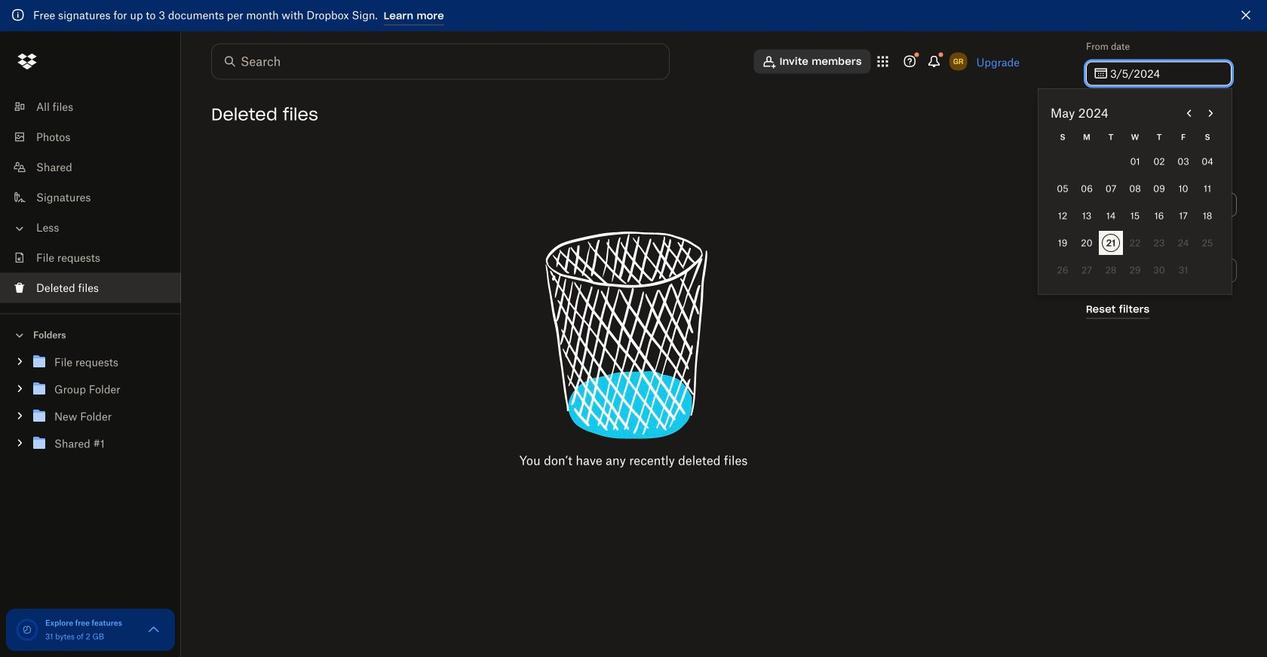 Task type: vqa. For each thing, say whether or not it's contained in the screenshot.
With related to templates
no



Task type: describe. For each thing, give the bounding box(es) containing it.
dropbox image
[[12, 46, 42, 77]]



Task type: locate. For each thing, give the bounding box(es) containing it.
list
[[0, 83, 181, 314]]

alert
[[0, 0, 1268, 31]]

list item
[[0, 273, 181, 303]]

None text field
[[1111, 65, 1223, 82], [1111, 131, 1223, 148], [1111, 65, 1223, 82], [1111, 131, 1223, 148]]

less image
[[12, 221, 27, 236]]

group
[[0, 346, 181, 469]]



